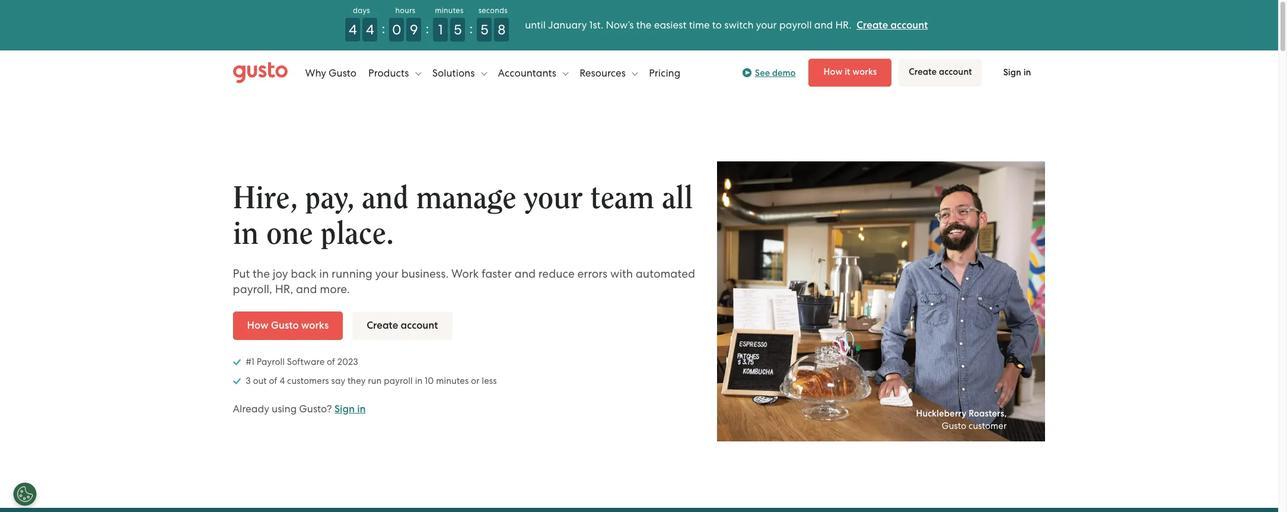 Task type: describe. For each thing, give the bounding box(es) containing it.
how for how gusto works
[[247, 319, 269, 331]]

create account inside hire, pay, and manage your team all in one place. 'main content'
[[367, 319, 438, 331]]

1 horizontal spatial of
[[327, 356, 335, 367]]

2 horizontal spatial 4
[[366, 21, 374, 38]]

1 horizontal spatial account
[[891, 19, 928, 31]]

until january 1st. now's the easiest time to switch your payroll and hr. create account
[[525, 19, 928, 31]]

demo
[[772, 67, 796, 78]]

: for 4
[[382, 20, 385, 37]]

sign in
[[1004, 67, 1031, 78]]

main element
[[233, 55, 1046, 90]]

and inside the until january 1st. now's the easiest time to switch your payroll and hr. create account
[[814, 19, 833, 31]]

payroll,
[[233, 282, 272, 296]]

business.
[[401, 267, 449, 280]]

1 vertical spatial of
[[269, 375, 277, 386]]

#1
[[246, 356, 255, 367]]

sign inside hire, pay, and manage your team all in one place. 'main content'
[[334, 403, 355, 415]]

online payroll services, hr, and benefits | gusto image
[[233, 62, 287, 83]]

pricing
[[649, 67, 681, 79]]

manage
[[416, 183, 516, 214]]

see demo
[[755, 67, 796, 78]]

seconds
[[479, 6, 508, 15]]

0 vertical spatial create account link
[[857, 19, 928, 31]]

payroll inside hire, pay, and manage your team all in one place. 'main content'
[[384, 375, 413, 386]]

solutions button
[[432, 55, 487, 90]]

put
[[233, 267, 250, 280]]

the inside put the joy back in running your business. work faster and reduce errors with automated payroll, hr, and more.
[[253, 267, 270, 280]]

why
[[305, 67, 326, 79]]

hr,
[[275, 282, 293, 296]]

customer
[[969, 421, 1007, 431]]

2 5 from the left
[[481, 21, 489, 38]]

gusto?
[[299, 403, 332, 414]]

0 vertical spatial minutes
[[435, 6, 464, 15]]

products
[[368, 67, 412, 79]]

create account link inside hire, pay, and manage your team all in one place. 'main content'
[[352, 311, 452, 340]]

why gusto
[[305, 67, 357, 79]]

errors
[[578, 267, 608, 280]]

one
[[266, 218, 313, 250]]

and right "faster"
[[515, 267, 536, 280]]

solutions
[[432, 67, 477, 79]]

pay,
[[305, 183, 354, 214]]

huckleberry roasters, gusto customer
[[916, 408, 1007, 431]]

sign in link inside hire, pay, and manage your team all in one place. 'main content'
[[334, 403, 366, 415]]

roasters,
[[969, 408, 1007, 419]]

less
[[482, 375, 497, 386]]

minutes inside hire, pay, and manage your team all in one place. 'main content'
[[436, 375, 469, 386]]

running
[[332, 267, 373, 280]]

gusto for how
[[271, 319, 299, 331]]

easiest
[[654, 19, 687, 31]]

and inside the 'hire, pay, and manage your team all in one place.'
[[362, 183, 409, 214]]

gusto inside huckleberry roasters, gusto customer
[[942, 421, 967, 431]]

: for 9
[[426, 20, 429, 37]]

in inside the 'hire, pay, and manage your team all in one place.'
[[233, 218, 259, 250]]

create account inside main element
[[909, 66, 972, 77]]

how it works link
[[809, 59, 892, 87]]

back
[[291, 267, 317, 280]]

create inside main element
[[909, 66, 937, 77]]

days
[[353, 6, 370, 15]]

put the joy back in running your business. work faster and reduce errors with automated payroll, hr, and more.
[[233, 267, 695, 296]]

7
[[498, 21, 505, 38]]

all
[[662, 183, 693, 214]]

more.
[[320, 282, 350, 296]]

how gusto works
[[247, 319, 329, 331]]

using
[[272, 403, 297, 414]]

or
[[471, 375, 480, 386]]



Task type: locate. For each thing, give the bounding box(es) containing it.
1 vertical spatial create account
[[367, 319, 438, 331]]

0 horizontal spatial sign in link
[[334, 403, 366, 415]]

time
[[689, 19, 710, 31]]

faster
[[482, 267, 512, 280]]

0
[[392, 21, 402, 38]]

1 vertical spatial minutes
[[436, 375, 469, 386]]

0 vertical spatial sign
[[1004, 67, 1022, 78]]

see demo link
[[742, 66, 796, 80]]

create account link inside main element
[[899, 59, 982, 87]]

hire,
[[233, 183, 297, 214]]

5 right 1
[[454, 21, 462, 38]]

1
[[438, 21, 443, 38]]

0 vertical spatial your
[[756, 19, 777, 31]]

out
[[253, 375, 267, 386]]

0 vertical spatial account
[[891, 19, 928, 31]]

2 vertical spatial gusto
[[942, 421, 967, 431]]

1 horizontal spatial create account
[[909, 66, 972, 77]]

how inside how it works link
[[824, 66, 843, 77]]

0 horizontal spatial :
[[382, 20, 385, 37]]

in
[[1024, 67, 1031, 78], [233, 218, 259, 250], [319, 267, 329, 280], [415, 375, 423, 386], [357, 403, 366, 415]]

and
[[814, 19, 833, 31], [362, 183, 409, 214], [515, 267, 536, 280], [296, 282, 317, 296]]

2 horizontal spatial account
[[939, 66, 972, 77]]

how down payroll,
[[247, 319, 269, 331]]

0 vertical spatial works
[[853, 66, 877, 77]]

gusto
[[329, 67, 357, 79], [271, 319, 299, 331], [942, 421, 967, 431]]

0 vertical spatial sign in link
[[989, 59, 1046, 86]]

gusto down huckleberry
[[942, 421, 967, 431]]

work
[[452, 267, 479, 280]]

1st.
[[589, 19, 604, 31]]

works inside main element
[[853, 66, 877, 77]]

#1 payroll software of 2023
[[244, 356, 358, 367]]

how for how it works
[[824, 66, 843, 77]]

gusto right why on the left top
[[329, 67, 357, 79]]

team
[[590, 183, 654, 214]]

3
[[246, 375, 251, 386]]

gusto for why
[[329, 67, 357, 79]]

and left hr.
[[814, 19, 833, 31]]

huckleberry
[[916, 408, 967, 419]]

2 horizontal spatial gusto
[[942, 421, 967, 431]]

switch
[[725, 19, 754, 31]]

say
[[331, 375, 345, 386]]

10
[[425, 375, 434, 386]]

1 vertical spatial how
[[247, 319, 269, 331]]

2 : from the left
[[426, 20, 429, 37]]

0 horizontal spatial works
[[301, 319, 329, 331]]

1 horizontal spatial sign
[[1004, 67, 1022, 78]]

gusto inside main element
[[329, 67, 357, 79]]

4
[[349, 21, 357, 38], [366, 21, 374, 38], [280, 375, 285, 386]]

pricing link
[[649, 55, 681, 90]]

: left 7 on the left top of page
[[470, 20, 473, 37]]

1 5 from the left
[[454, 21, 462, 38]]

sign in link
[[989, 59, 1046, 86], [334, 403, 366, 415]]

1 vertical spatial works
[[301, 319, 329, 331]]

4 inside hire, pay, and manage your team all in one place. 'main content'
[[280, 375, 285, 386]]

sign in link inside main element
[[989, 59, 1046, 86]]

minutes
[[435, 6, 464, 15], [436, 375, 469, 386]]

0 horizontal spatial 4
[[280, 375, 285, 386]]

hire, pay, and manage your team all in one place.
[[233, 183, 693, 250]]

payroll inside the until january 1st. now's the easiest time to switch your payroll and hr. create account
[[780, 19, 812, 31]]

joy
[[273, 267, 288, 280]]

resources button
[[580, 55, 638, 90]]

now's
[[606, 19, 634, 31]]

january
[[548, 19, 587, 31]]

how it works
[[824, 66, 877, 77]]

3 : from the left
[[470, 20, 473, 37]]

they
[[348, 375, 366, 386]]

products button
[[368, 55, 421, 90]]

1 vertical spatial sign in link
[[334, 403, 366, 415]]

create account
[[909, 66, 972, 77], [367, 319, 438, 331]]

0 horizontal spatial create account
[[367, 319, 438, 331]]

0 horizontal spatial payroll
[[384, 375, 413, 386]]

1 horizontal spatial works
[[853, 66, 877, 77]]

hours
[[395, 6, 416, 15]]

: left 0
[[382, 20, 385, 37]]

0 horizontal spatial create
[[367, 319, 398, 331]]

tiny image
[[746, 71, 750, 75]]

1 horizontal spatial create
[[857, 19, 888, 31]]

1 horizontal spatial your
[[524, 183, 583, 214]]

sign
[[1004, 67, 1022, 78], [334, 403, 355, 415]]

account inside main element
[[939, 66, 972, 77]]

resources
[[580, 67, 628, 79]]

accountants
[[498, 67, 559, 79]]

works for how it works
[[853, 66, 877, 77]]

payroll
[[780, 19, 812, 31], [384, 375, 413, 386]]

1 vertical spatial create account link
[[899, 59, 982, 87]]

create
[[857, 19, 888, 31], [909, 66, 937, 77], [367, 319, 398, 331]]

2 horizontal spatial create
[[909, 66, 937, 77]]

1 vertical spatial sign
[[334, 403, 355, 415]]

1 horizontal spatial 5
[[481, 21, 489, 38]]

2023
[[337, 356, 358, 367]]

5
[[454, 21, 462, 38], [481, 21, 489, 38]]

with
[[610, 267, 633, 280]]

works
[[853, 66, 877, 77], [301, 319, 329, 331]]

see
[[755, 67, 770, 78]]

minutes left or
[[436, 375, 469, 386]]

your inside put the joy back in running your business. work faster and reduce errors with automated payroll, hr, and more.
[[375, 267, 399, 280]]

hr.
[[836, 19, 852, 31]]

the inside the until january 1st. now's the easiest time to switch your payroll and hr. create account
[[636, 19, 652, 31]]

payroll right run
[[384, 375, 413, 386]]

your inside the 'hire, pay, and manage your team all in one place.'
[[524, 183, 583, 214]]

0 horizontal spatial account
[[401, 319, 438, 331]]

9
[[410, 21, 418, 38]]

2 vertical spatial account
[[401, 319, 438, 331]]

0 horizontal spatial how
[[247, 319, 269, 331]]

create inside hire, pay, and manage your team all in one place. 'main content'
[[367, 319, 398, 331]]

0 vertical spatial payroll
[[780, 19, 812, 31]]

2 vertical spatial your
[[375, 267, 399, 280]]

works right it
[[853, 66, 877, 77]]

hire, pay, and manage your team all in one place. main content
[[0, 95, 1279, 512]]

1 horizontal spatial :
[[426, 20, 429, 37]]

place.
[[321, 218, 394, 250]]

automated
[[636, 267, 695, 280]]

1 vertical spatial account
[[939, 66, 972, 77]]

gusto image image
[[717, 161, 1046, 442]]

until
[[525, 19, 546, 31]]

0 vertical spatial the
[[636, 19, 652, 31]]

1 horizontal spatial sign in link
[[989, 59, 1046, 86]]

1 horizontal spatial payroll
[[780, 19, 812, 31]]

how left it
[[824, 66, 843, 77]]

run
[[368, 375, 382, 386]]

0 vertical spatial create
[[857, 19, 888, 31]]

how inside how gusto works link
[[247, 319, 269, 331]]

sign inside main element
[[1004, 67, 1022, 78]]

0 vertical spatial of
[[327, 356, 335, 367]]

minutes up 1
[[435, 6, 464, 15]]

0 horizontal spatial the
[[253, 267, 270, 280]]

to
[[712, 19, 722, 31]]

your inside the until january 1st. now's the easiest time to switch your payroll and hr. create account
[[756, 19, 777, 31]]

accountants button
[[498, 55, 569, 90]]

1 horizontal spatial the
[[636, 19, 652, 31]]

already using gusto? sign in
[[233, 403, 366, 415]]

gusto down hr,
[[271, 319, 299, 331]]

why gusto link
[[305, 55, 357, 90]]

0 vertical spatial how
[[824, 66, 843, 77]]

how
[[824, 66, 843, 77], [247, 319, 269, 331]]

0 vertical spatial gusto
[[329, 67, 357, 79]]

works inside hire, pay, and manage your team all in one place. 'main content'
[[301, 319, 329, 331]]

it
[[845, 66, 851, 77]]

0 horizontal spatial of
[[269, 375, 277, 386]]

2 horizontal spatial :
[[470, 20, 473, 37]]

: left 1
[[426, 20, 429, 37]]

5 left 7 on the left top of page
[[481, 21, 489, 38]]

1 vertical spatial your
[[524, 183, 583, 214]]

your
[[756, 19, 777, 31], [524, 183, 583, 214], [375, 267, 399, 280]]

payroll
[[257, 356, 285, 367]]

the right "now's"
[[636, 19, 652, 31]]

customers
[[287, 375, 329, 386]]

1 horizontal spatial 4
[[349, 21, 357, 38]]

0 horizontal spatial sign
[[334, 403, 355, 415]]

of right out
[[269, 375, 277, 386]]

and up the place.
[[362, 183, 409, 214]]

1 vertical spatial create
[[909, 66, 937, 77]]

3 out of 4 customers say they run payroll in 10 minutes or less
[[244, 375, 497, 386]]

how gusto works link
[[233, 311, 343, 340]]

1 vertical spatial the
[[253, 267, 270, 280]]

1 : from the left
[[382, 20, 385, 37]]

account
[[891, 19, 928, 31], [939, 66, 972, 77], [401, 319, 438, 331]]

the
[[636, 19, 652, 31], [253, 267, 270, 280]]

0 horizontal spatial gusto
[[271, 319, 299, 331]]

2 horizontal spatial your
[[756, 19, 777, 31]]

of left the 2023
[[327, 356, 335, 367]]

2 vertical spatial create
[[367, 319, 398, 331]]

0 vertical spatial create account
[[909, 66, 972, 77]]

account inside hire, pay, and manage your team all in one place. 'main content'
[[401, 319, 438, 331]]

software
[[287, 356, 325, 367]]

already
[[233, 403, 269, 414]]

works up 'software'
[[301, 319, 329, 331]]

the up payroll,
[[253, 267, 270, 280]]

1 horizontal spatial how
[[824, 66, 843, 77]]

: for 5
[[470, 20, 473, 37]]

reduce
[[539, 267, 575, 280]]

1 vertical spatial gusto
[[271, 319, 299, 331]]

works for how gusto works
[[301, 319, 329, 331]]

0 horizontal spatial 5
[[454, 21, 462, 38]]

1 vertical spatial payroll
[[384, 375, 413, 386]]

1 horizontal spatial gusto
[[329, 67, 357, 79]]

:
[[382, 20, 385, 37], [426, 20, 429, 37], [470, 20, 473, 37]]

and down back
[[296, 282, 317, 296]]

in inside put the joy back in running your business. work faster and reduce errors with automated payroll, hr, and more.
[[319, 267, 329, 280]]

payroll left hr.
[[780, 19, 812, 31]]

0 horizontal spatial your
[[375, 267, 399, 280]]

create account link
[[857, 19, 928, 31], [899, 59, 982, 87], [352, 311, 452, 340]]

2 vertical spatial create account link
[[352, 311, 452, 340]]



Task type: vqa. For each thing, say whether or not it's contained in the screenshot.


